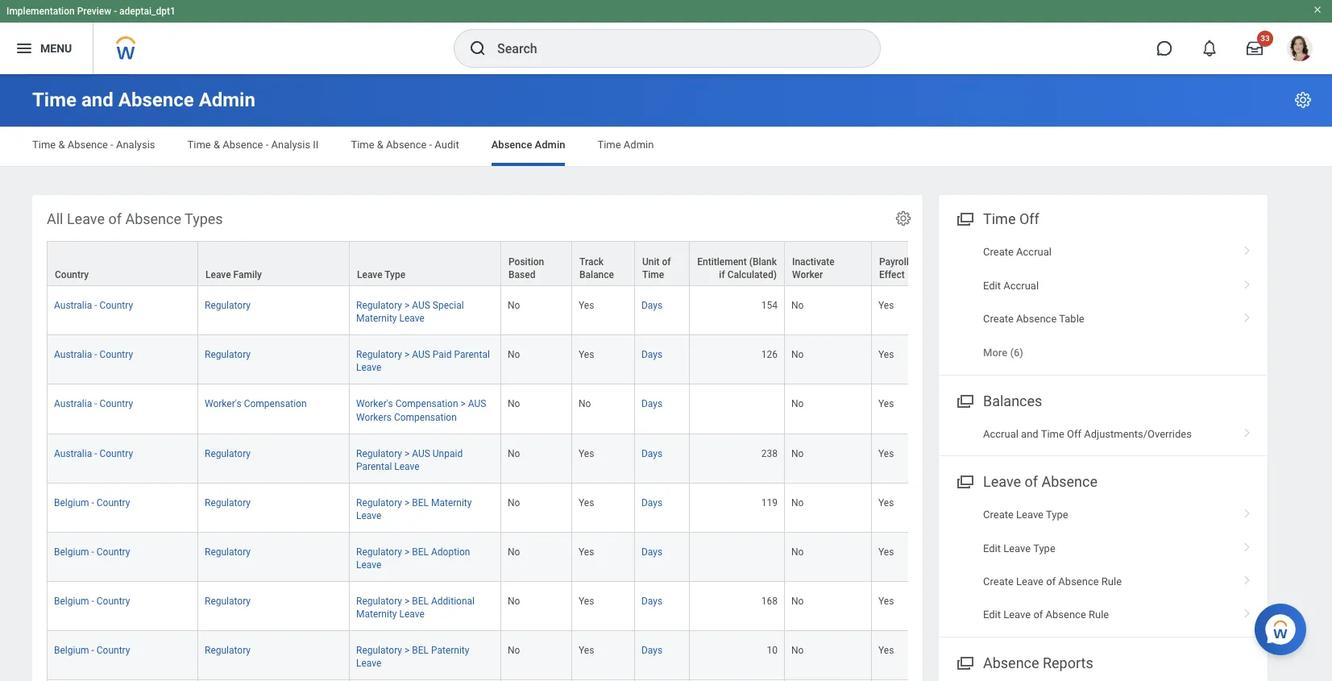 Task type: describe. For each thing, give the bounding box(es) containing it.
leave of absence
[[984, 473, 1098, 490]]

126
[[762, 349, 778, 361]]

inactivate worker
[[793, 257, 835, 281]]

absence right audit
[[492, 139, 533, 151]]

regulatory inside regulatory > bel adoption leave
[[356, 547, 402, 558]]

configure this page image
[[1294, 90, 1314, 110]]

menu group image
[[954, 207, 976, 229]]

reports
[[1043, 655, 1094, 672]]

absence up time & absence - analysis
[[118, 89, 194, 111]]

chevron right image for create absence table
[[1238, 307, 1259, 323]]

regulatory inside regulatory > aus special maternity leave
[[356, 300, 402, 311]]

regulatory > aus paid parental leave link
[[356, 346, 490, 374]]

all
[[47, 210, 63, 227]]

notifications large image
[[1202, 40, 1218, 56]]

3 days link from the top
[[642, 395, 663, 410]]

unit of time button
[[635, 242, 689, 286]]

effect
[[880, 269, 905, 281]]

table
[[1060, 313, 1085, 325]]

edit for time off
[[984, 279, 1002, 292]]

leave down edit leave type
[[1017, 576, 1044, 588]]

australia - country link for worker's compensation > aus workers compensation
[[54, 395, 133, 410]]

& for time & absence - audit
[[377, 139, 384, 151]]

7 row from the top
[[47, 533, 1258, 582]]

days for 119
[[642, 497, 663, 509]]

10
[[767, 645, 778, 657]]

types
[[185, 210, 223, 227]]

> for special
[[405, 300, 410, 311]]

belgium - country for regulatory > bel maternity leave
[[54, 497, 130, 509]]

type for edit leave type
[[1034, 542, 1056, 555]]

bel for maternity
[[412, 497, 429, 509]]

edit leave of absence rule
[[984, 609, 1110, 621]]

create leave type
[[984, 509, 1069, 521]]

list for time off
[[939, 236, 1268, 370]]

regulatory > bel adoption leave link
[[356, 543, 470, 571]]

0 horizontal spatial admin
[[199, 89, 256, 111]]

aus inside worker's compensation > aus workers compensation
[[468, 399, 487, 410]]

based
[[509, 269, 536, 281]]

regulatory inside the regulatory > bel maternity leave
[[356, 497, 402, 509]]

leave down create leave of absence rule
[[1004, 609, 1032, 621]]

154
[[762, 300, 778, 311]]

edit for leave of absence
[[984, 542, 1002, 555]]

all leave of absence types
[[47, 210, 223, 227]]

33
[[1261, 34, 1271, 43]]

absence left table
[[1017, 313, 1057, 325]]

more
[[984, 347, 1008, 359]]

- inside menu banner
[[114, 6, 117, 17]]

additional
[[431, 596, 475, 607]]

absence left types
[[125, 210, 181, 227]]

belgium - country for regulatory > bel paternity leave
[[54, 645, 130, 657]]

and for time
[[1022, 428, 1039, 440]]

worker's compensation > aus workers compensation link
[[356, 395, 487, 423]]

australia for regulatory > aus unpaid parental leave
[[54, 448, 92, 459]]

regulatory link for regulatory > bel additional maternity leave
[[205, 593, 251, 607]]

2 row from the top
[[47, 286, 1258, 336]]

& for time & absence - analysis
[[58, 139, 65, 151]]

worker's compensation
[[205, 399, 307, 410]]

unpaid
[[433, 448, 463, 459]]

payroll
[[880, 257, 909, 268]]

australia - country link for regulatory > aus special maternity leave
[[54, 297, 133, 311]]

chevron right image for create leave of absence rule
[[1238, 570, 1259, 586]]

entitlement
[[698, 257, 747, 268]]

leave right the all
[[67, 210, 105, 227]]

country for regulatory > aus special maternity leave
[[100, 300, 133, 311]]

regulatory > bel maternity leave link
[[356, 494, 472, 522]]

regulatory > bel paternity leave link
[[356, 642, 470, 670]]

leave type button
[[350, 242, 501, 286]]

australia for regulatory > aus special maternity leave
[[54, 300, 92, 311]]

country for regulatory > bel maternity leave
[[97, 497, 130, 509]]

8 row from the top
[[47, 582, 1258, 632]]

> for maternity
[[405, 497, 410, 509]]

aus for unpaid
[[412, 448, 431, 459]]

parental for regulatory > aus unpaid parental leave
[[356, 461, 392, 472]]

6 days link from the top
[[642, 543, 663, 558]]

regulatory inside regulatory > aus unpaid parental leave
[[356, 448, 402, 459]]

aus for paid
[[412, 349, 431, 361]]

preview
[[77, 6, 111, 17]]

3 edit from the top
[[984, 609, 1002, 621]]

calculated)
[[728, 269, 777, 281]]

country for worker's compensation > aus workers compensation
[[100, 399, 133, 410]]

time & absence - audit
[[351, 139, 459, 151]]

leave inside regulatory > aus special maternity leave
[[400, 313, 425, 324]]

family
[[234, 269, 262, 281]]

days for 154
[[642, 300, 663, 311]]

leave down 'leave of absence'
[[1017, 509, 1044, 521]]

profile logan mcneil image
[[1288, 35, 1314, 65]]

> for adoption
[[405, 547, 410, 558]]

aus for special
[[412, 300, 431, 311]]

australia - country link for regulatory > aus unpaid parental leave
[[54, 445, 133, 459]]

belgium - country for regulatory > bel additional maternity leave
[[54, 596, 130, 607]]

position based
[[509, 257, 545, 281]]

close environment banner image
[[1314, 5, 1323, 15]]

absence left audit
[[386, 139, 427, 151]]

unit of time
[[643, 257, 671, 281]]

(6)
[[1011, 347, 1024, 359]]

create for create absence table
[[984, 313, 1014, 325]]

audit
[[435, 139, 459, 151]]

position based column header
[[502, 241, 573, 287]]

regulatory > aus unpaid parental leave link
[[356, 445, 463, 472]]

australia - country link for regulatory > aus paid parental leave
[[54, 346, 133, 361]]

inactivate worker button
[[785, 242, 872, 286]]

admin for time admin
[[624, 139, 654, 151]]

justify image
[[15, 39, 34, 58]]

time for time & absence - analysis
[[32, 139, 56, 151]]

maternity for regulatory > bel additional maternity leave
[[356, 609, 397, 620]]

configure all leave of absence types image
[[895, 210, 913, 227]]

1 horizontal spatial off
[[1068, 428, 1082, 440]]

and for absence
[[81, 89, 114, 111]]

days for 10
[[642, 645, 663, 657]]

regulatory > aus special maternity leave
[[356, 300, 464, 324]]

track balance button
[[573, 242, 635, 286]]

time off
[[984, 210, 1040, 227]]

more (6) button
[[984, 345, 1024, 360]]

time admin
[[598, 139, 654, 151]]

accrual and time off adjustments/overrides link
[[939, 417, 1268, 451]]

absence left reports
[[984, 655, 1040, 672]]

chevron right image for edit leave type
[[1238, 537, 1259, 553]]

menu button
[[0, 23, 93, 74]]

regulatory link for regulatory > aus paid parental leave
[[205, 346, 251, 361]]

regulatory inside regulatory > aus paid parental leave
[[356, 349, 402, 361]]

Search Workday  search field
[[498, 31, 848, 66]]

belgium for regulatory > bel paternity leave
[[54, 645, 89, 657]]

time for time & absence - audit
[[351, 139, 375, 151]]

absence admin
[[492, 139, 566, 151]]

time for time and absence admin
[[32, 89, 77, 111]]

worker's for worker's compensation > aus workers compensation
[[356, 399, 393, 410]]

list for leave of absence
[[939, 499, 1268, 632]]

rule for create leave of absence rule
[[1102, 576, 1123, 588]]

entitlement (blank if calculated)
[[698, 257, 777, 281]]

(blank
[[750, 257, 777, 268]]

regulatory > bel additional maternity leave link
[[356, 593, 475, 620]]

accrual for create accrual
[[1017, 246, 1052, 258]]

time & absence - analysis
[[32, 139, 155, 151]]

adjustments/overrides
[[1085, 428, 1193, 440]]

balances
[[984, 392, 1043, 409]]

chevron right image for create accrual
[[1238, 240, 1259, 257]]

inactivate
[[793, 257, 835, 268]]

3 days from the top
[[642, 399, 663, 410]]

worker
[[793, 269, 824, 281]]

special
[[433, 300, 464, 311]]

country for regulatory > bel paternity leave
[[97, 645, 130, 657]]

create accrual
[[984, 246, 1052, 258]]

of for all
[[108, 210, 122, 227]]

absence down create leave of absence rule
[[1046, 609, 1087, 621]]

time & absence - analysis ii
[[188, 139, 319, 151]]

analysis for time & absence - analysis
[[116, 139, 155, 151]]

6 days from the top
[[642, 547, 663, 558]]

unit of time column header
[[635, 241, 690, 287]]

implementation preview -   adeptai_dpt1
[[6, 6, 176, 17]]

create absence table
[[984, 313, 1085, 325]]

time for time off
[[984, 210, 1016, 227]]

regulatory > bel paternity leave
[[356, 645, 470, 670]]

leave up the create leave type
[[984, 473, 1022, 490]]

regulatory link for regulatory > aus special maternity leave
[[205, 297, 251, 311]]

unit
[[643, 257, 660, 268]]

more (6)
[[984, 347, 1024, 359]]

0 horizontal spatial off
[[1020, 210, 1040, 227]]

leave inside column header
[[206, 269, 231, 281]]

entitlement (blank if calculated) button
[[690, 242, 785, 286]]

implementation
[[6, 6, 75, 17]]

worker's for worker's compensation
[[205, 399, 242, 410]]

accrual and time off adjustments/overrides
[[984, 428, 1193, 440]]

edit leave type link
[[939, 532, 1268, 565]]

days for 238
[[642, 448, 663, 459]]

edit leave type
[[984, 542, 1056, 555]]

create leave of absence rule link
[[939, 565, 1268, 599]]

time and absence admin
[[32, 89, 256, 111]]

days link for 238
[[642, 445, 663, 459]]

menu banner
[[0, 0, 1333, 74]]

create accrual link
[[939, 236, 1268, 269]]



Task type: vqa. For each thing, say whether or not it's contained in the screenshot.
the Boris
no



Task type: locate. For each thing, give the bounding box(es) containing it.
chevron right image inside create leave of absence rule link
[[1238, 570, 1259, 586]]

3 bel from the top
[[412, 596, 429, 607]]

adoption
[[431, 547, 470, 558]]

days link for 154
[[642, 297, 663, 311]]

> inside the 'regulatory > bel additional maternity leave'
[[405, 596, 410, 607]]

4 chevron right image from the top
[[1238, 604, 1259, 620]]

> down regulatory > bel adoption leave on the left bottom of the page
[[405, 596, 410, 607]]

> for paternity
[[405, 645, 410, 657]]

create inside "link"
[[984, 246, 1014, 258]]

chevron right image inside the create absence table link
[[1238, 307, 1259, 323]]

more (6) link
[[939, 336, 1268, 370]]

9 row from the top
[[47, 632, 1258, 681]]

0 horizontal spatial worker's
[[205, 399, 242, 410]]

of up edit leave of absence rule
[[1047, 576, 1057, 588]]

&
[[58, 139, 65, 151], [214, 139, 220, 151], [377, 139, 384, 151]]

chevron right image for create leave type
[[1238, 503, 1259, 519]]

238
[[762, 448, 778, 459]]

analysis
[[116, 139, 155, 151], [271, 139, 311, 151]]

payroll effect
[[880, 257, 909, 281]]

1 vertical spatial menu group image
[[954, 470, 976, 492]]

days link for 10
[[642, 642, 663, 657]]

leave inside regulatory > bel adoption leave
[[356, 560, 382, 571]]

regulatory link
[[205, 297, 251, 311], [205, 346, 251, 361], [205, 445, 251, 459], [205, 494, 251, 509], [205, 543, 251, 558], [205, 593, 251, 607], [205, 642, 251, 657]]

create for create accrual
[[984, 246, 1014, 258]]

regulatory link for regulatory > aus unpaid parental leave
[[205, 445, 251, 459]]

bel inside regulatory > bel adoption leave
[[412, 547, 429, 558]]

accrual down "balances"
[[984, 428, 1019, 440]]

chevron right image
[[1238, 274, 1259, 290], [1238, 422, 1259, 438], [1238, 537, 1259, 553], [1238, 570, 1259, 586]]

leave family column header
[[198, 241, 350, 287]]

parental right paid
[[454, 349, 490, 361]]

> down the regulatory > bel maternity leave on the left of page
[[405, 547, 410, 558]]

2 vertical spatial type
[[1034, 542, 1056, 555]]

accrual
[[1017, 246, 1052, 258], [1004, 279, 1040, 292], [984, 428, 1019, 440]]

search image
[[469, 39, 488, 58]]

2 analysis from the left
[[271, 139, 311, 151]]

1 row from the top
[[47, 241, 1258, 287]]

2 australia - country link from the top
[[54, 346, 133, 361]]

5 days from the top
[[642, 497, 663, 509]]

regulatory link for regulatory > bel paternity leave
[[205, 642, 251, 657]]

payroll effect button
[[873, 242, 935, 286]]

3 chevron right image from the top
[[1238, 537, 1259, 553]]

create leave of absence rule
[[984, 576, 1123, 588]]

10 row from the top
[[47, 681, 1258, 681]]

leave down the 'regulatory > bel additional maternity leave'
[[356, 658, 382, 670]]

belgium - country link
[[54, 494, 130, 509], [54, 543, 130, 558], [54, 593, 130, 607], [54, 642, 130, 657]]

1 chevron right image from the top
[[1238, 274, 1259, 290]]

2 horizontal spatial &
[[377, 139, 384, 151]]

1 australia from the top
[[54, 300, 92, 311]]

> for additional
[[405, 596, 410, 607]]

leave up "regulatory > bel additional maternity leave" link
[[356, 560, 382, 571]]

0 vertical spatial rule
[[1102, 576, 1123, 588]]

belgium - country for regulatory > bel adoption leave
[[54, 547, 130, 558]]

2 bel from the top
[[412, 547, 429, 558]]

chevron right image inside create leave type link
[[1238, 503, 1259, 519]]

of up country popup button
[[108, 210, 122, 227]]

1 belgium from the top
[[54, 497, 89, 509]]

maternity inside the regulatory > bel maternity leave
[[431, 497, 472, 509]]

maternity inside regulatory > aus special maternity leave
[[356, 313, 397, 324]]

belgium - country link for regulatory > bel adoption leave
[[54, 543, 130, 558]]

aus inside regulatory > aus unpaid parental leave
[[412, 448, 431, 459]]

edit up the absence reports
[[984, 609, 1002, 621]]

rule inside create leave of absence rule link
[[1102, 576, 1123, 588]]

days link for 126
[[642, 346, 663, 361]]

1 horizontal spatial and
[[1022, 428, 1039, 440]]

absence reports
[[984, 655, 1094, 672]]

0 vertical spatial list
[[939, 236, 1268, 370]]

type down 'leave of absence'
[[1047, 509, 1069, 521]]

belgium for regulatory > bel maternity leave
[[54, 497, 89, 509]]

>
[[405, 300, 410, 311], [405, 349, 410, 361], [461, 399, 466, 410], [405, 448, 410, 459], [405, 497, 410, 509], [405, 547, 410, 558], [405, 596, 410, 607], [405, 645, 410, 657]]

1 days link from the top
[[642, 297, 663, 311]]

1 vertical spatial maternity
[[431, 497, 472, 509]]

1 & from the left
[[58, 139, 65, 151]]

edit down the create leave type
[[984, 542, 1002, 555]]

all leave of absence types element
[[32, 195, 1258, 681]]

2 australia - country from the top
[[54, 349, 133, 361]]

worker's inside worker's compensation link
[[205, 399, 242, 410]]

inactivate worker column header
[[785, 241, 873, 287]]

and down "balances"
[[1022, 428, 1039, 440]]

& right ii
[[377, 139, 384, 151]]

aus left 'special'
[[412, 300, 431, 311]]

australia - country
[[54, 300, 133, 311], [54, 349, 133, 361], [54, 399, 133, 410], [54, 448, 133, 459]]

> left paternity at the left
[[405, 645, 410, 657]]

leave up regulatory > aus special maternity leave link
[[357, 269, 383, 281]]

adeptai_dpt1
[[119, 6, 176, 17]]

days for 168
[[642, 596, 663, 607]]

aus left paid
[[412, 349, 431, 361]]

4 create from the top
[[984, 576, 1014, 588]]

chevron right image for accrual and time off adjustments/overrides
[[1238, 422, 1259, 438]]

leave inside regulatory > aus paid parental leave
[[356, 362, 382, 374]]

accrual down create accrual
[[1004, 279, 1040, 292]]

4 row from the top
[[47, 385, 1258, 434]]

1 vertical spatial type
[[1047, 509, 1069, 521]]

7 days from the top
[[642, 596, 663, 607]]

bel left adoption
[[412, 547, 429, 558]]

> inside worker's compensation > aus workers compensation
[[461, 399, 466, 410]]

of for edit
[[1034, 609, 1044, 621]]

if
[[720, 269, 726, 281]]

2 & from the left
[[214, 139, 220, 151]]

0 vertical spatial off
[[1020, 210, 1040, 227]]

maternity inside the 'regulatory > bel additional maternity leave'
[[356, 609, 397, 620]]

4 chevron right image from the top
[[1238, 570, 1259, 586]]

1 create from the top
[[984, 246, 1014, 258]]

menu group image for balances
[[954, 389, 976, 411]]

168
[[762, 596, 778, 607]]

of
[[108, 210, 122, 227], [662, 257, 671, 268], [1025, 473, 1039, 490], [1047, 576, 1057, 588], [1034, 609, 1044, 621]]

1 vertical spatial and
[[1022, 428, 1039, 440]]

1 vertical spatial list
[[939, 499, 1268, 632]]

row containing position based
[[47, 241, 1258, 287]]

belgium
[[54, 497, 89, 509], [54, 547, 89, 558], [54, 596, 89, 607], [54, 645, 89, 657]]

-
[[114, 6, 117, 17], [111, 139, 114, 151], [266, 139, 269, 151], [429, 139, 432, 151], [94, 300, 97, 311], [94, 349, 97, 361], [94, 399, 97, 410], [94, 448, 97, 459], [92, 497, 94, 509], [92, 547, 94, 558], [92, 596, 94, 607], [92, 645, 94, 657]]

leave inside regulatory > bel paternity leave
[[356, 658, 382, 670]]

worker's inside worker's compensation > aus workers compensation
[[356, 399, 393, 410]]

type for create leave type
[[1047, 509, 1069, 521]]

time for time & absence - analysis ii
[[188, 139, 211, 151]]

belgium - country link for regulatory > bel paternity leave
[[54, 642, 130, 657]]

bel inside the 'regulatory > bel additional maternity leave'
[[412, 596, 429, 607]]

type
[[385, 269, 406, 281], [1047, 509, 1069, 521], [1034, 542, 1056, 555]]

menu group image for leave of absence
[[954, 470, 976, 492]]

of right unit
[[662, 257, 671, 268]]

belgium - country link for regulatory > bel maternity leave
[[54, 494, 130, 509]]

country column header
[[47, 241, 198, 287]]

absence up create leave type link
[[1042, 473, 1098, 490]]

bel for paternity
[[412, 645, 429, 657]]

worker's
[[205, 399, 242, 410], [356, 399, 393, 410]]

australia - country for regulatory > aus special maternity leave
[[54, 300, 133, 311]]

list
[[939, 236, 1268, 370], [939, 499, 1268, 632]]

leave up regulatory > bel paternity leave link
[[400, 609, 425, 620]]

2 vertical spatial edit
[[984, 609, 1002, 621]]

menu group image left the absence reports
[[954, 651, 976, 673]]

1 horizontal spatial worker's
[[356, 399, 393, 410]]

1 belgium - country link from the top
[[54, 494, 130, 509]]

type up regulatory > aus special maternity leave link
[[385, 269, 406, 281]]

off up create accrual
[[1020, 210, 1040, 227]]

regulatory > bel maternity leave
[[356, 497, 472, 522]]

chevron right image inside edit leave type link
[[1238, 537, 1259, 553]]

1 belgium - country from the top
[[54, 497, 130, 509]]

inbox large image
[[1248, 40, 1264, 56]]

0 vertical spatial menu group image
[[954, 389, 976, 411]]

leave up regulatory > bel adoption leave "link"
[[356, 510, 382, 522]]

compensation for worker's compensation
[[244, 399, 307, 410]]

belgium - country
[[54, 497, 130, 509], [54, 547, 130, 558], [54, 596, 130, 607], [54, 645, 130, 657]]

worker's compensation link
[[205, 395, 307, 410]]

0 horizontal spatial and
[[81, 89, 114, 111]]

regulatory inside regulatory > bel paternity leave
[[356, 645, 402, 657]]

1 australia - country link from the top
[[54, 297, 133, 311]]

5 regulatory link from the top
[[205, 543, 251, 558]]

1 analysis from the left
[[116, 139, 155, 151]]

country for regulatory > bel additional maternity leave
[[97, 596, 130, 607]]

analysis for time & absence - analysis ii
[[271, 139, 311, 151]]

bel for additional
[[412, 596, 429, 607]]

2 vertical spatial accrual
[[984, 428, 1019, 440]]

leave down the create leave type
[[1004, 542, 1032, 555]]

bel inside the regulatory > bel maternity leave
[[412, 497, 429, 509]]

balance
[[580, 269, 614, 281]]

track
[[580, 257, 604, 268]]

3 australia - country link from the top
[[54, 395, 133, 410]]

leave up regulatory > bel maternity leave link
[[395, 461, 420, 472]]

maternity for regulatory > aus special maternity leave
[[356, 313, 397, 324]]

regulatory > aus unpaid parental leave
[[356, 448, 463, 472]]

1 vertical spatial rule
[[1089, 609, 1110, 621]]

time and absence admin main content
[[0, 74, 1333, 681]]

2 belgium - country from the top
[[54, 547, 130, 558]]

edit down create accrual
[[984, 279, 1002, 292]]

0 horizontal spatial analysis
[[116, 139, 155, 151]]

leave up workers
[[356, 362, 382, 374]]

1 vertical spatial parental
[[356, 461, 392, 472]]

0 vertical spatial maternity
[[356, 313, 397, 324]]

3 & from the left
[[377, 139, 384, 151]]

> inside the regulatory > bel maternity leave
[[405, 497, 410, 509]]

chevron right image for edit accrual
[[1238, 274, 1259, 290]]

> inside regulatory > aus paid parental leave
[[405, 349, 410, 361]]

tab list containing time & absence - analysis
[[16, 127, 1317, 166]]

0 horizontal spatial &
[[58, 139, 65, 151]]

australia - country for regulatory > aus paid parental leave
[[54, 349, 133, 361]]

regulatory link for regulatory > bel adoption leave
[[205, 543, 251, 558]]

leave inside the 'regulatory > bel additional maternity leave'
[[400, 609, 425, 620]]

australia - country for worker's compensation > aus workers compensation
[[54, 399, 133, 410]]

4 australia from the top
[[54, 448, 92, 459]]

type inside popup button
[[385, 269, 406, 281]]

absence down the time and absence admin
[[67, 139, 108, 151]]

menu group image
[[954, 389, 976, 411], [954, 470, 976, 492], [954, 651, 976, 673]]

3 belgium - country link from the top
[[54, 593, 130, 607]]

australia
[[54, 300, 92, 311], [54, 349, 92, 361], [54, 399, 92, 410], [54, 448, 92, 459]]

of for create
[[1047, 576, 1057, 588]]

1 vertical spatial edit
[[984, 542, 1002, 555]]

3 menu group image from the top
[[954, 651, 976, 673]]

2 belgium from the top
[[54, 547, 89, 558]]

0 vertical spatial type
[[385, 269, 406, 281]]

> up unpaid
[[461, 399, 466, 410]]

regulatory link for regulatory > bel maternity leave
[[205, 494, 251, 509]]

position based button
[[502, 242, 572, 286]]

rule inside edit leave of absence rule link
[[1089, 609, 1110, 621]]

1 edit from the top
[[984, 279, 1002, 292]]

regulatory inside the 'regulatory > bel additional maternity leave'
[[356, 596, 402, 607]]

maternity down leave type
[[356, 313, 397, 324]]

2 menu group image from the top
[[954, 470, 976, 492]]

yes
[[579, 300, 595, 311], [879, 300, 895, 311], [579, 349, 595, 361], [879, 349, 895, 361], [879, 399, 895, 410], [579, 448, 595, 459], [879, 448, 895, 459], [579, 497, 595, 509], [879, 497, 895, 509], [579, 547, 595, 558], [879, 547, 895, 558], [579, 596, 595, 607], [879, 596, 895, 607], [579, 645, 595, 657], [879, 645, 895, 657]]

8 days link from the top
[[642, 642, 663, 657]]

chevron right image inside accrual and time off adjustments/overrides link
[[1238, 422, 1259, 438]]

analysis left ii
[[271, 139, 311, 151]]

4 belgium - country from the top
[[54, 645, 130, 657]]

analysis down the time and absence admin
[[116, 139, 155, 151]]

4 days link from the top
[[642, 445, 663, 459]]

list containing create leave type
[[939, 499, 1268, 632]]

4 australia - country from the top
[[54, 448, 133, 459]]

aus
[[412, 300, 431, 311], [412, 349, 431, 361], [468, 399, 487, 410], [412, 448, 431, 459]]

row
[[47, 241, 1258, 287], [47, 286, 1258, 336], [47, 336, 1258, 385], [47, 385, 1258, 434], [47, 434, 1258, 484], [47, 484, 1258, 533], [47, 533, 1258, 582], [47, 582, 1258, 632], [47, 632, 1258, 681], [47, 681, 1258, 681]]

1 horizontal spatial &
[[214, 139, 220, 151]]

119
[[762, 497, 778, 509]]

country button
[[48, 242, 198, 286]]

> inside regulatory > bel adoption leave
[[405, 547, 410, 558]]

parental inside regulatory > aus paid parental leave
[[454, 349, 490, 361]]

2 vertical spatial maternity
[[356, 609, 397, 620]]

chevron right image
[[1238, 240, 1259, 257], [1238, 307, 1259, 323], [1238, 503, 1259, 519], [1238, 604, 1259, 620]]

> inside regulatory > aus special maternity leave
[[405, 300, 410, 311]]

accrual inside the create accrual "link"
[[1017, 246, 1052, 258]]

chevron right image inside the create accrual "link"
[[1238, 240, 1259, 257]]

rule for edit leave of absence rule
[[1089, 609, 1110, 621]]

> for paid
[[405, 349, 410, 361]]

> down regulatory > aus unpaid parental leave
[[405, 497, 410, 509]]

> for unpaid
[[405, 448, 410, 459]]

maternity up adoption
[[431, 497, 472, 509]]

compensation for worker's compensation > aus workers compensation
[[396, 399, 458, 410]]

off up 'leave of absence'
[[1068, 428, 1082, 440]]

3 regulatory link from the top
[[205, 445, 251, 459]]

bel
[[412, 497, 429, 509], [412, 547, 429, 558], [412, 596, 429, 607], [412, 645, 429, 657]]

3 belgium - country from the top
[[54, 596, 130, 607]]

2 regulatory link from the top
[[205, 346, 251, 361]]

aus left unpaid
[[412, 448, 431, 459]]

7 days link from the top
[[642, 593, 663, 607]]

0 horizontal spatial parental
[[356, 461, 392, 472]]

regulatory > aus paid parental leave
[[356, 349, 490, 374]]

2 chevron right image from the top
[[1238, 422, 1259, 438]]

of up the create leave type
[[1025, 473, 1039, 490]]

leave inside regulatory > aus unpaid parental leave
[[395, 461, 420, 472]]

track balance column header
[[573, 241, 635, 287]]

> inside regulatory > aus unpaid parental leave
[[405, 448, 410, 459]]

7 regulatory link from the top
[[205, 642, 251, 657]]

and
[[81, 89, 114, 111], [1022, 428, 1039, 440]]

regulatory
[[205, 300, 251, 311], [356, 300, 402, 311], [205, 349, 251, 361], [356, 349, 402, 361], [205, 448, 251, 459], [356, 448, 402, 459], [205, 497, 251, 509], [356, 497, 402, 509], [205, 547, 251, 558], [356, 547, 402, 558], [205, 596, 251, 607], [356, 596, 402, 607], [205, 645, 251, 657], [356, 645, 402, 657]]

bel left additional
[[412, 596, 429, 607]]

type up create leave of absence rule
[[1034, 542, 1056, 555]]

2 create from the top
[[984, 313, 1014, 325]]

absence left ii
[[223, 139, 263, 151]]

2 australia from the top
[[54, 349, 92, 361]]

leave type
[[357, 269, 406, 281]]

0 vertical spatial edit
[[984, 279, 1002, 292]]

chevron right image inside edit accrual link
[[1238, 274, 1259, 290]]

leave inside "column header"
[[357, 269, 383, 281]]

4 days from the top
[[642, 448, 663, 459]]

1 worker's from the left
[[205, 399, 242, 410]]

bel down regulatory > aus unpaid parental leave
[[412, 497, 429, 509]]

accrual inside accrual and time off adjustments/overrides link
[[984, 428, 1019, 440]]

rule down create leave of absence rule link
[[1089, 609, 1110, 621]]

create down edit leave type
[[984, 576, 1014, 588]]

days
[[642, 300, 663, 311], [642, 349, 663, 361], [642, 399, 663, 410], [642, 448, 663, 459], [642, 497, 663, 509], [642, 547, 663, 558], [642, 596, 663, 607], [642, 645, 663, 657]]

1 menu group image from the top
[[954, 389, 976, 411]]

create up edit leave type
[[984, 509, 1014, 521]]

2 days link from the top
[[642, 346, 663, 361]]

1 regulatory link from the top
[[205, 297, 251, 311]]

1 horizontal spatial admin
[[535, 139, 566, 151]]

0 vertical spatial accrual
[[1017, 246, 1052, 258]]

country inside popup button
[[55, 269, 89, 281]]

compensation inside worker's compensation link
[[244, 399, 307, 410]]

6 regulatory link from the top
[[205, 593, 251, 607]]

bel inside regulatory > bel paternity leave
[[412, 645, 429, 657]]

1 bel from the top
[[412, 497, 429, 509]]

> left paid
[[405, 349, 410, 361]]

no
[[508, 300, 520, 311], [792, 300, 804, 311], [508, 349, 520, 361], [792, 349, 804, 361], [508, 399, 520, 410], [579, 399, 591, 410], [792, 399, 804, 410], [508, 448, 520, 459], [792, 448, 804, 459], [508, 497, 520, 509], [792, 497, 804, 509], [508, 547, 520, 558], [792, 547, 804, 558], [508, 596, 520, 607], [792, 596, 804, 607], [508, 645, 520, 657], [792, 645, 804, 657]]

3 australia - country from the top
[[54, 399, 133, 410]]

8 days from the top
[[642, 645, 663, 657]]

create for create leave of absence rule
[[984, 576, 1014, 588]]

4 bel from the top
[[412, 645, 429, 657]]

cell
[[690, 385, 785, 434], [690, 533, 785, 582], [47, 681, 198, 681], [198, 681, 350, 681], [350, 681, 502, 681], [502, 681, 573, 681], [573, 681, 635, 681], [635, 681, 690, 681], [690, 681, 785, 681], [785, 681, 873, 681], [873, 681, 935, 681]]

maternity up regulatory > bel paternity leave link
[[356, 609, 397, 620]]

time inside unit of time
[[643, 269, 665, 281]]

5 days link from the top
[[642, 494, 663, 509]]

2 days from the top
[[642, 349, 663, 361]]

workers
[[356, 412, 392, 423]]

position
[[509, 257, 545, 268]]

leave family button
[[198, 242, 349, 286]]

entitlement (blank if calculated) column header
[[690, 241, 785, 287]]

2 list from the top
[[939, 499, 1268, 632]]

days link
[[642, 297, 663, 311], [642, 346, 663, 361], [642, 395, 663, 410], [642, 445, 663, 459], [642, 494, 663, 509], [642, 543, 663, 558], [642, 593, 663, 607], [642, 642, 663, 657]]

leave family
[[206, 269, 262, 281]]

parental for regulatory > aus paid parental leave
[[454, 349, 490, 361]]

> down leave type
[[405, 300, 410, 311]]

33 button
[[1238, 31, 1274, 66]]

menu group image left "balances"
[[954, 389, 976, 411]]

4 regulatory link from the top
[[205, 494, 251, 509]]

time
[[32, 89, 77, 111], [32, 139, 56, 151], [188, 139, 211, 151], [351, 139, 375, 151], [598, 139, 621, 151], [984, 210, 1016, 227], [643, 269, 665, 281], [1042, 428, 1065, 440]]

menu
[[40, 42, 72, 55]]

2 chevron right image from the top
[[1238, 307, 1259, 323]]

compensation
[[244, 399, 307, 410], [396, 399, 458, 410], [394, 412, 457, 423]]

days link for 168
[[642, 593, 663, 607]]

chevron right image for edit leave of absence rule
[[1238, 604, 1259, 620]]

of inside unit of time
[[662, 257, 671, 268]]

1 horizontal spatial parental
[[454, 349, 490, 361]]

1 horizontal spatial analysis
[[271, 139, 311, 151]]

& up types
[[214, 139, 220, 151]]

3 chevron right image from the top
[[1238, 503, 1259, 519]]

aus inside regulatory > aus paid parental leave
[[412, 349, 431, 361]]

menu group image for absence reports
[[954, 651, 976, 673]]

paternity
[[431, 645, 470, 657]]

australia for worker's compensation > aus workers compensation
[[54, 399, 92, 410]]

& up the all
[[58, 139, 65, 151]]

regulatory > bel adoption leave
[[356, 547, 470, 571]]

4 australia - country link from the top
[[54, 445, 133, 459]]

create up the more
[[984, 313, 1014, 325]]

of down create leave of absence rule
[[1034, 609, 1044, 621]]

edit leave of absence rule link
[[939, 599, 1268, 632]]

days for 126
[[642, 349, 663, 361]]

1 chevron right image from the top
[[1238, 240, 1259, 257]]

absence down edit leave type link at the bottom right of page
[[1059, 576, 1100, 588]]

3 row from the top
[[47, 336, 1258, 385]]

country for regulatory > aus paid parental leave
[[100, 349, 133, 361]]

rule down edit leave type link at the bottom right of page
[[1102, 576, 1123, 588]]

tab list
[[16, 127, 1317, 166]]

admin for absence admin
[[535, 139, 566, 151]]

belgium for regulatory > bel adoption leave
[[54, 547, 89, 558]]

1 vertical spatial off
[[1068, 428, 1082, 440]]

3 australia from the top
[[54, 399, 92, 410]]

tab list inside time and absence admin main content
[[16, 127, 1317, 166]]

2 vertical spatial menu group image
[[954, 651, 976, 673]]

5 row from the top
[[47, 434, 1258, 484]]

chevron right image inside edit leave of absence rule link
[[1238, 604, 1259, 620]]

create leave type link
[[939, 499, 1268, 532]]

leave
[[67, 210, 105, 227], [206, 269, 231, 281], [357, 269, 383, 281], [400, 313, 425, 324], [356, 362, 382, 374], [395, 461, 420, 472], [984, 473, 1022, 490], [1017, 509, 1044, 521], [356, 510, 382, 522], [1004, 542, 1032, 555], [356, 560, 382, 571], [1017, 576, 1044, 588], [400, 609, 425, 620], [1004, 609, 1032, 621], [356, 658, 382, 670]]

menu group image left 'leave of absence'
[[954, 470, 976, 492]]

1 days from the top
[[642, 300, 663, 311]]

edit
[[984, 279, 1002, 292], [984, 542, 1002, 555], [984, 609, 1002, 621]]

accrual down time off
[[1017, 246, 1052, 258]]

4 belgium from the top
[[54, 645, 89, 657]]

leave inside the regulatory > bel maternity leave
[[356, 510, 382, 522]]

leave type column header
[[350, 241, 502, 287]]

bel left paternity at the left
[[412, 645, 429, 657]]

4 belgium - country link from the top
[[54, 642, 130, 657]]

leave left family
[[206, 269, 231, 281]]

australia for regulatory > aus paid parental leave
[[54, 349, 92, 361]]

parental inside regulatory > aus unpaid parental leave
[[356, 461, 392, 472]]

create for create leave type
[[984, 509, 1014, 521]]

2 worker's from the left
[[356, 399, 393, 410]]

& for time & absence - analysis ii
[[214, 139, 220, 151]]

leave up regulatory > aus paid parental leave "link"
[[400, 313, 425, 324]]

3 create from the top
[[984, 509, 1014, 521]]

australia - country for regulatory > aus unpaid parental leave
[[54, 448, 133, 459]]

3 belgium from the top
[[54, 596, 89, 607]]

> left unpaid
[[405, 448, 410, 459]]

time for time admin
[[598, 139, 621, 151]]

rule
[[1102, 576, 1123, 588], [1089, 609, 1110, 621]]

ii
[[313, 139, 319, 151]]

> inside regulatory > bel paternity leave
[[405, 645, 410, 657]]

create down time off
[[984, 246, 1014, 258]]

paid
[[433, 349, 452, 361]]

country for regulatory > aus unpaid parental leave
[[100, 448, 133, 459]]

maternity
[[356, 313, 397, 324], [431, 497, 472, 509], [356, 609, 397, 620]]

list containing create accrual
[[939, 236, 1268, 370]]

and up time & absence - analysis
[[81, 89, 114, 111]]

regulatory > bel additional maternity leave
[[356, 596, 475, 620]]

aus down regulatory > aus paid parental leave
[[468, 399, 487, 410]]

aus inside regulatory > aus special maternity leave
[[412, 300, 431, 311]]

0 vertical spatial and
[[81, 89, 114, 111]]

1 australia - country from the top
[[54, 300, 133, 311]]

parental down workers
[[356, 461, 392, 472]]

belgium - country link for regulatory > bel additional maternity leave
[[54, 593, 130, 607]]

1 vertical spatial accrual
[[1004, 279, 1040, 292]]

days link for 119
[[642, 494, 663, 509]]

2 belgium - country link from the top
[[54, 543, 130, 558]]

country for regulatory > bel adoption leave
[[97, 547, 130, 558]]

accrual inside edit accrual link
[[1004, 279, 1040, 292]]

1 list from the top
[[939, 236, 1268, 370]]

edit accrual
[[984, 279, 1040, 292]]

2 edit from the top
[[984, 542, 1002, 555]]

2 horizontal spatial admin
[[624, 139, 654, 151]]

belgium for regulatory > bel additional maternity leave
[[54, 596, 89, 607]]

6 row from the top
[[47, 484, 1258, 533]]

0 vertical spatial parental
[[454, 349, 490, 361]]



